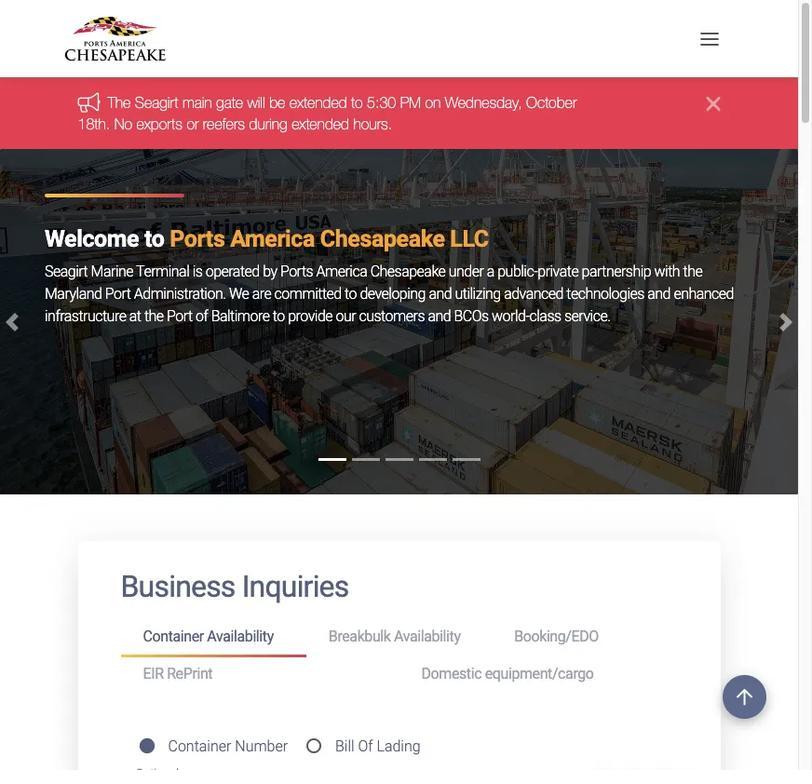Task type: describe. For each thing, give the bounding box(es) containing it.
seagirt inside seagirt marine terminal is operated by ports america chesapeake under a public-private partnership with the maryland port administration.                         we are committed to developing and utilizing advanced technologies and enhanced infrastructure at the port of baltimore to provide                         our customers and bcos world-class service.
[[45, 263, 88, 281]]

and down 'with'
[[648, 285, 671, 303]]

domestic equipment/cargo link
[[399, 657, 678, 692]]

private
[[538, 263, 579, 281]]

and down under
[[429, 285, 452, 303]]

committed
[[274, 285, 342, 303]]

ports america chesapeake image
[[0, 149, 798, 495]]

seagirt marine terminal is operated by ports america chesapeake under a public-private partnership with the maryland port administration.                         we are committed to developing and utilizing advanced technologies and enhanced infrastructure at the port of baltimore to provide                         our customers and bcos world-class service.
[[45, 263, 734, 325]]

are
[[252, 285, 271, 303]]

0 vertical spatial port
[[105, 285, 131, 303]]

of
[[196, 308, 208, 325]]

gate
[[216, 95, 243, 111]]

exports
[[137, 115, 183, 132]]

0 vertical spatial extended
[[290, 95, 347, 111]]

container for container number
[[168, 738, 231, 755]]

under
[[449, 263, 484, 281]]

reefers
[[203, 115, 245, 132]]

enhanced
[[674, 285, 734, 303]]

seagirt inside the seagirt main gate will be extended to 5:30 pm on wednesday, october 18th.  no exports or reefers during extended hours.
[[135, 95, 178, 111]]

welcome
[[45, 226, 139, 253]]

business
[[121, 570, 235, 605]]

marine
[[91, 263, 133, 281]]

to left provide
[[273, 308, 285, 325]]

to inside the seagirt main gate will be extended to 5:30 pm on wednesday, october 18th.  no exports or reefers during extended hours.
[[351, 95, 363, 111]]

bullhorn image
[[78, 92, 108, 113]]

breakbulk availability link
[[306, 620, 492, 655]]

world-
[[492, 308, 530, 325]]

customers
[[359, 308, 425, 325]]

breakbulk availability
[[329, 628, 461, 646]]

container for container availability
[[143, 628, 204, 646]]

is
[[193, 263, 202, 281]]

equipment/cargo
[[485, 665, 594, 683]]

container availability
[[143, 628, 274, 646]]

administration.
[[134, 285, 226, 303]]

at
[[129, 308, 141, 325]]

operated
[[206, 263, 260, 281]]

booking/edo
[[514, 628, 599, 646]]

llc
[[450, 226, 489, 253]]

close image
[[707, 93, 721, 115]]

number
[[235, 738, 288, 755]]

the seagirt main gate will be extended to 5:30 pm on wednesday, october 18th.  no exports or reefers during extended hours. link
[[78, 95, 577, 132]]

service.
[[565, 308, 611, 325]]

on
[[425, 95, 441, 111]]

the
[[108, 95, 131, 111]]

bcos
[[454, 308, 489, 325]]

infrastructure
[[45, 308, 126, 325]]

public-
[[498, 263, 538, 281]]

0 horizontal spatial the
[[144, 308, 164, 325]]

will
[[247, 95, 265, 111]]

baltimore
[[211, 308, 270, 325]]



Task type: vqa. For each thing, say whether or not it's contained in the screenshot.
Out to the bottom
no



Task type: locate. For each thing, give the bounding box(es) containing it.
or
[[187, 115, 199, 132]]

hours.
[[354, 115, 392, 132]]

class
[[530, 308, 561, 325]]

1 availability from the left
[[207, 628, 274, 646]]

extended right be
[[290, 95, 347, 111]]

container inside container availability link
[[143, 628, 204, 646]]

container left number
[[168, 738, 231, 755]]

our
[[336, 308, 356, 325]]

1 vertical spatial chesapeake
[[370, 263, 446, 281]]

developing
[[360, 285, 426, 303]]

2 availability from the left
[[394, 628, 461, 646]]

extended
[[290, 95, 347, 111], [292, 115, 349, 132]]

chesapeake up developing
[[370, 263, 446, 281]]

and
[[429, 285, 452, 303], [648, 285, 671, 303], [428, 308, 451, 325]]

to left 5:30
[[351, 95, 363, 111]]

0 horizontal spatial availability
[[207, 628, 274, 646]]

ports up committed
[[280, 263, 313, 281]]

the right at
[[144, 308, 164, 325]]

welcome to ports america chesapeake llc
[[45, 226, 489, 253]]

bill of lading
[[335, 738, 421, 755]]

domestic equipment/cargo
[[422, 665, 594, 683]]

of
[[358, 738, 373, 755]]

1 vertical spatial seagirt
[[45, 263, 88, 281]]

0 vertical spatial ports
[[170, 226, 225, 253]]

0 horizontal spatial seagirt
[[45, 263, 88, 281]]

0 vertical spatial chesapeake
[[320, 226, 445, 253]]

bill
[[335, 738, 355, 755]]

seagirt up exports
[[135, 95, 178, 111]]

america up by on the left of the page
[[230, 226, 315, 253]]

to
[[351, 95, 363, 111], [144, 226, 164, 253], [345, 285, 357, 303], [273, 308, 285, 325]]

1 vertical spatial container
[[168, 738, 231, 755]]

with
[[655, 263, 680, 281]]

and left bcos
[[428, 308, 451, 325]]

1 horizontal spatial seagirt
[[135, 95, 178, 111]]

seagirt up maryland
[[45, 263, 88, 281]]

main
[[183, 95, 212, 111]]

domestic
[[422, 665, 482, 683]]

1 vertical spatial port
[[167, 308, 192, 325]]

no
[[114, 115, 132, 132]]

partnership
[[582, 263, 651, 281]]

the up enhanced
[[683, 263, 703, 281]]

extended right during
[[292, 115, 349, 132]]

inquiries
[[242, 570, 349, 605]]

1 horizontal spatial the
[[683, 263, 703, 281]]

maryland
[[45, 285, 102, 303]]

ports inside seagirt marine terminal is operated by ports america chesapeake under a public-private partnership with the maryland port administration.                         we are committed to developing and utilizing advanced technologies and enhanced infrastructure at the port of baltimore to provide                         our customers and bcos world-class service.
[[280, 263, 313, 281]]

ports
[[170, 226, 225, 253], [280, 263, 313, 281]]

a
[[487, 263, 495, 281]]

booking/edo link
[[492, 620, 678, 655]]

0 vertical spatial container
[[143, 628, 204, 646]]

go to top image
[[723, 675, 767, 719]]

the
[[683, 263, 703, 281], [144, 308, 164, 325]]

advanced
[[504, 285, 564, 303]]

container availability link
[[121, 620, 306, 657]]

by
[[263, 263, 277, 281]]

0 vertical spatial seagirt
[[135, 95, 178, 111]]

ports up is at the top of page
[[170, 226, 225, 253]]

0 horizontal spatial port
[[105, 285, 131, 303]]

1 vertical spatial ports
[[280, 263, 313, 281]]

chesapeake
[[320, 226, 445, 253], [370, 263, 446, 281]]

availability up domestic
[[394, 628, 461, 646]]

0 horizontal spatial ports
[[170, 226, 225, 253]]

18th.
[[78, 115, 110, 132]]

we
[[229, 285, 249, 303]]

to up our
[[345, 285, 357, 303]]

america inside seagirt marine terminal is operated by ports america chesapeake under a public-private partnership with the maryland port administration.                         we are committed to developing and utilizing advanced technologies and enhanced infrastructure at the port of baltimore to provide                         our customers and bcos world-class service.
[[316, 263, 367, 281]]

the seagirt main gate will be extended to 5:30 pm on wednesday, october 18th.  no exports or reefers during extended hours.
[[78, 95, 577, 132]]

business inquiries
[[121, 570, 349, 605]]

wednesday,
[[445, 95, 522, 111]]

chesapeake up seagirt marine terminal is operated by ports america chesapeake under a public-private partnership with the maryland port administration.                         we are committed to developing and utilizing advanced technologies and enhanced infrastructure at the port of baltimore to provide                         our customers and bcos world-class service.
[[320, 226, 445, 253]]

pm
[[400, 95, 421, 111]]

1 vertical spatial america
[[316, 263, 367, 281]]

container number
[[168, 738, 288, 755]]

terminal
[[136, 263, 189, 281]]

1 vertical spatial the
[[144, 308, 164, 325]]

0 horizontal spatial america
[[230, 226, 315, 253]]

container
[[143, 628, 204, 646], [168, 738, 231, 755]]

eir reprint
[[143, 665, 213, 683]]

availability
[[207, 628, 274, 646], [394, 628, 461, 646]]

utilizing
[[455, 285, 501, 303]]

1 horizontal spatial port
[[167, 308, 192, 325]]

toggle navigation image
[[696, 25, 723, 53]]

1 horizontal spatial america
[[316, 263, 367, 281]]

october
[[526, 95, 577, 111]]

lading
[[377, 738, 421, 755]]

availability for breakbulk availability
[[394, 628, 461, 646]]

1 horizontal spatial availability
[[394, 628, 461, 646]]

0 vertical spatial america
[[230, 226, 315, 253]]

during
[[249, 115, 288, 132]]

5:30
[[367, 95, 396, 111]]

to up the terminal
[[144, 226, 164, 253]]

0 vertical spatial the
[[683, 263, 703, 281]]

1 vertical spatial extended
[[292, 115, 349, 132]]

1 horizontal spatial ports
[[280, 263, 313, 281]]

port
[[105, 285, 131, 303], [167, 308, 192, 325]]

availability up eir reprint "link"
[[207, 628, 274, 646]]

be
[[269, 95, 285, 111]]

eir
[[143, 665, 164, 683]]

port left of
[[167, 308, 192, 325]]

chesapeake inside seagirt marine terminal is operated by ports america chesapeake under a public-private partnership with the maryland port administration.                         we are committed to developing and utilizing advanced technologies and enhanced infrastructure at the port of baltimore to provide                         our customers and bcos world-class service.
[[370, 263, 446, 281]]

technologies
[[567, 285, 645, 303]]

the seagirt main gate will be extended to 5:30 pm on wednesday, october 18th.  no exports or reefers during extended hours. alert
[[0, 78, 798, 149]]

provide
[[288, 308, 333, 325]]

america
[[230, 226, 315, 253], [316, 263, 367, 281]]

container up eir reprint
[[143, 628, 204, 646]]

america up committed
[[316, 263, 367, 281]]

seagirt
[[135, 95, 178, 111], [45, 263, 88, 281]]

port down marine
[[105, 285, 131, 303]]

eir reprint link
[[121, 657, 399, 692]]

reprint
[[167, 665, 213, 683]]

availability for container availability
[[207, 628, 274, 646]]

breakbulk
[[329, 628, 391, 646]]



